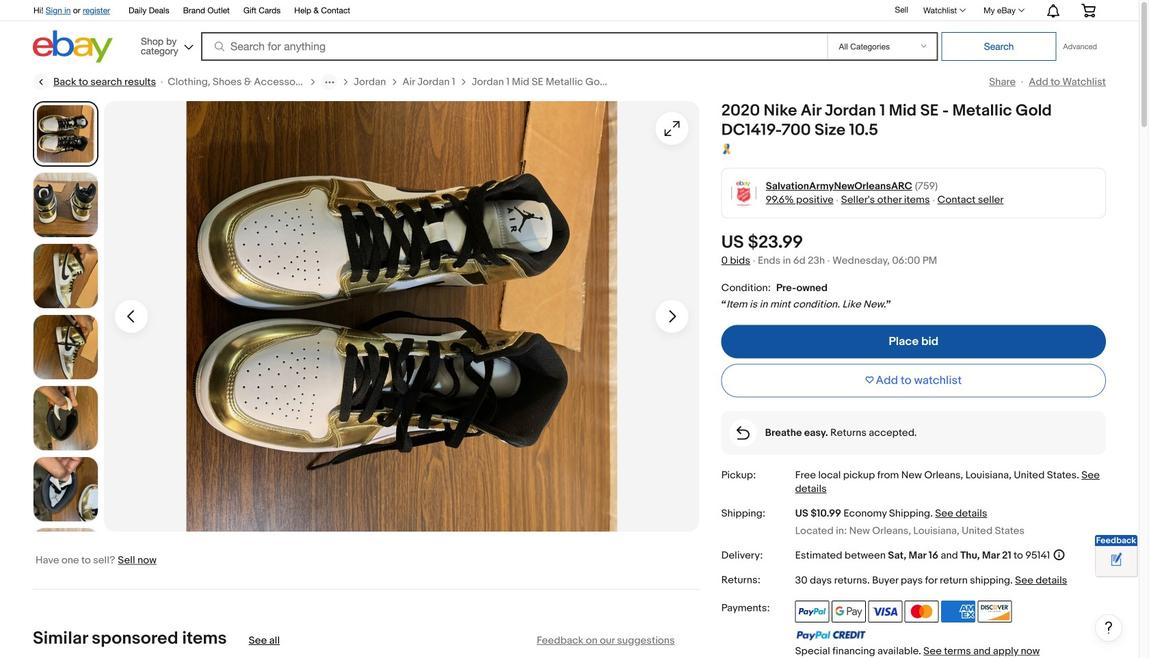 Task type: describe. For each thing, give the bounding box(es) containing it.
paypal credit image
[[795, 631, 867, 642]]

help, opens dialogs image
[[1102, 621, 1116, 635]]

watchlist image
[[960, 9, 966, 12]]

google pay image
[[832, 601, 866, 623]]

picture 4 of 9 image
[[34, 315, 98, 380]]

my ebay image
[[1019, 9, 1025, 12]]

picture 2 of 9 image
[[34, 173, 98, 237]]

american express image
[[941, 601, 976, 623]]

picture 6 of 9 image
[[34, 458, 98, 522]]

your shopping cart image
[[1081, 4, 1097, 17]]



Task type: vqa. For each thing, say whether or not it's contained in the screenshot.
'Help, opens dialogs' image
yes



Task type: locate. For each thing, give the bounding box(es) containing it.
banner
[[26, 0, 1106, 66]]

2020 nike air jordan 1 mid se - metallic gold dc1419-700 size 10.5 - picture 1 of 9 image
[[104, 101, 700, 532]]

discover image
[[978, 601, 1012, 623]]

Search for anything text field
[[203, 34, 825, 60]]

with details__icon image
[[737, 427, 750, 440]]

picture 3 of 9 image
[[34, 244, 98, 309]]

account navigation
[[26, 0, 1106, 21]]

paypal image
[[795, 601, 830, 623]]

listed for charity image
[[722, 144, 732, 155]]

master card image
[[905, 601, 939, 623]]

picture 5 of 9 image
[[34, 387, 98, 451]]

breadcrumb menu image
[[322, 76, 337, 88]]

picture 1 of 9 image
[[36, 104, 96, 164]]

None submit
[[942, 32, 1057, 61]]

visa image
[[868, 601, 903, 623]]

None text field
[[249, 634, 280, 649]]



